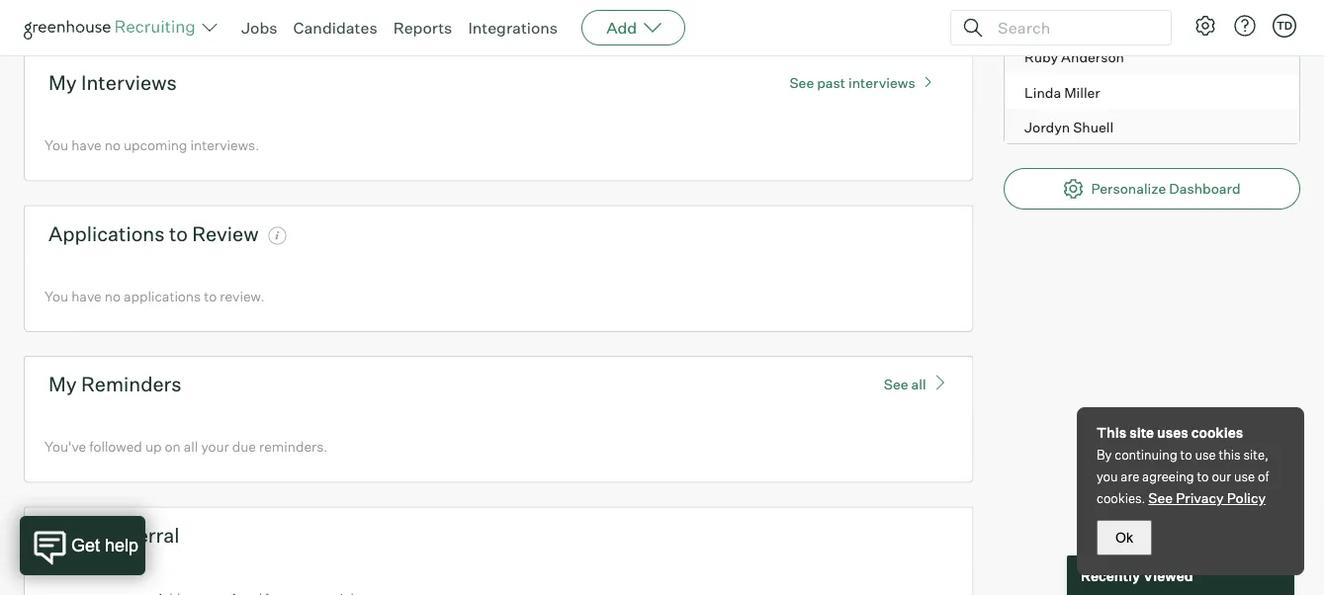 Task type: locate. For each thing, give the bounding box(es) containing it.
td
[[1277, 19, 1293, 32]]

you down applications
[[45, 287, 68, 305]]

site
[[1130, 424, 1154, 442]]

0 vertical spatial see
[[790, 74, 814, 91]]

2 you from the top
[[45, 287, 68, 305]]

integrations
[[468, 18, 558, 38]]

0 horizontal spatial all
[[184, 438, 198, 456]]

reminders.
[[259, 438, 328, 456]]

use
[[1195, 447, 1216, 463], [1234, 469, 1255, 485]]

1 vertical spatial add
[[48, 523, 87, 548]]

you have no applications to review.
[[45, 287, 265, 305]]

test dummy link
[[1005, 4, 1299, 39]]

site,
[[1244, 447, 1269, 463]]

use left of
[[1234, 469, 1255, 485]]

privacy
[[1176, 490, 1224, 507]]

jordyn shuell
[[1025, 118, 1114, 136]]

have down my interviews
[[71, 137, 102, 154]]

cookies.
[[1097, 491, 1146, 506]]

our
[[1212, 469, 1231, 485]]

policy
[[1227, 490, 1266, 507]]

0 vertical spatial use
[[1195, 447, 1216, 463]]

ruby anderson
[[1025, 49, 1124, 66]]

see
[[790, 74, 814, 91], [884, 376, 908, 393], [1149, 490, 1173, 507]]

you down my interviews
[[45, 137, 68, 154]]

0 vertical spatial all
[[911, 376, 926, 393]]

2 horizontal spatial see
[[1149, 490, 1173, 507]]

1 you from the top
[[45, 137, 68, 154]]

1 horizontal spatial all
[[911, 376, 926, 393]]

see all
[[884, 376, 926, 393]]

jordyn
[[1025, 118, 1070, 136]]

0 vertical spatial add
[[606, 18, 637, 38]]

0 vertical spatial you
[[45, 137, 68, 154]]

to left our
[[1197, 469, 1209, 485]]

jordyn shuell link
[[1005, 109, 1299, 143]]

applications
[[48, 221, 165, 246]]

to left the review
[[169, 221, 188, 246]]

you for you have no upcoming interviews.
[[45, 137, 68, 154]]

1 vertical spatial you
[[45, 287, 68, 305]]

jobs link
[[241, 18, 277, 38]]

this site uses cookies
[[1097, 424, 1243, 442]]

0 vertical spatial my
[[48, 70, 77, 95]]

due
[[232, 438, 256, 456]]

add for add a referral
[[48, 523, 87, 548]]

to
[[169, 221, 188, 246], [204, 287, 217, 305], [1180, 447, 1192, 463], [1197, 469, 1209, 485]]

have
[[71, 137, 102, 154], [71, 287, 102, 305]]

followed
[[89, 438, 142, 456]]

dummy
[[1056, 14, 1107, 31]]

0 vertical spatial have
[[71, 137, 102, 154]]

personalize
[[1091, 180, 1166, 197]]

you
[[1097, 469, 1118, 485]]

0 horizontal spatial add
[[48, 523, 87, 548]]

1 horizontal spatial see
[[884, 376, 908, 393]]

2 my from the top
[[48, 372, 77, 397]]

see past interviews link
[[780, 65, 949, 91]]

2 have from the top
[[71, 287, 102, 305]]

jobs
[[241, 18, 277, 38]]

add inside popup button
[[606, 18, 637, 38]]

all
[[911, 376, 926, 393], [184, 438, 198, 456]]

1 vertical spatial have
[[71, 287, 102, 305]]

1 vertical spatial no
[[105, 287, 121, 305]]

have down applications
[[71, 287, 102, 305]]

agreeing
[[1142, 469, 1194, 485]]

you have no upcoming interviews.
[[45, 137, 259, 154]]

interviews.
[[190, 137, 259, 154]]

1 horizontal spatial add
[[606, 18, 637, 38]]

0 horizontal spatial use
[[1195, 447, 1216, 463]]

you've followed up on all your due reminders.
[[45, 438, 328, 456]]

0 vertical spatial no
[[105, 137, 121, 154]]

add a referral
[[48, 523, 179, 548]]

see inside "link"
[[884, 376, 908, 393]]

review
[[192, 221, 259, 246]]

1 my from the top
[[48, 70, 77, 95]]

my for my interviews
[[48, 70, 77, 95]]

0 horizontal spatial see
[[790, 74, 814, 91]]

2 no from the top
[[105, 287, 121, 305]]

add
[[606, 18, 637, 38], [48, 523, 87, 548]]

my
[[48, 70, 77, 95], [48, 372, 77, 397]]

ok button
[[1097, 520, 1152, 556]]

1 vertical spatial my
[[48, 372, 77, 397]]

1 vertical spatial all
[[184, 438, 198, 456]]

recently viewed
[[1081, 567, 1193, 584]]

no left applications
[[105, 287, 121, 305]]

this
[[1097, 424, 1127, 442]]

1 horizontal spatial use
[[1234, 469, 1255, 485]]

ruby
[[1025, 49, 1058, 66]]

no for applications
[[105, 287, 121, 305]]

interviews
[[849, 74, 915, 91]]

personalize dashboard
[[1091, 180, 1241, 197]]

use left this
[[1195, 447, 1216, 463]]

all inside "link"
[[911, 376, 926, 393]]

no
[[105, 137, 121, 154], [105, 287, 121, 305]]

candidates link
[[293, 18, 377, 38]]

by continuing to use this site, you are agreeing to our use of cookies.
[[1097, 447, 1269, 506]]

no left upcoming
[[105, 137, 121, 154]]

my left interviews
[[48, 70, 77, 95]]

1 vertical spatial see
[[884, 376, 908, 393]]

1 have from the top
[[71, 137, 102, 154]]

cookies
[[1191, 424, 1243, 442]]

you
[[45, 137, 68, 154], [45, 287, 68, 305]]

have for applications
[[71, 287, 102, 305]]

1 no from the top
[[105, 137, 121, 154]]

have for upcoming
[[71, 137, 102, 154]]

see for my interviews
[[790, 74, 814, 91]]

my up the you've
[[48, 372, 77, 397]]



Task type: vqa. For each thing, say whether or not it's contained in the screenshot.
this
yes



Task type: describe. For each thing, give the bounding box(es) containing it.
candidates
[[293, 18, 377, 38]]

integrations link
[[468, 18, 558, 38]]

on
[[165, 438, 181, 456]]

my interviews
[[48, 70, 177, 95]]

1 vertical spatial use
[[1234, 469, 1255, 485]]

configure image
[[1194, 14, 1217, 38]]

to left review.
[[204, 287, 217, 305]]

no for upcoming
[[105, 137, 121, 154]]

you for you have no applications to review.
[[45, 287, 68, 305]]

applications
[[124, 287, 201, 305]]

uses
[[1157, 424, 1188, 442]]

ruby anderson link
[[1005, 39, 1299, 74]]

personalize dashboard link
[[1004, 168, 1300, 210]]

interviews
[[81, 70, 177, 95]]

reminders
[[81, 372, 182, 397]]

see all link
[[884, 373, 949, 393]]

2 vertical spatial see
[[1149, 490, 1173, 507]]

test dummy
[[1025, 14, 1107, 31]]

linda
[[1025, 83, 1061, 101]]

td button
[[1273, 14, 1297, 38]]

by
[[1097, 447, 1112, 463]]

applications to review
[[48, 221, 259, 246]]

referral
[[106, 523, 179, 548]]

dashboard
[[1169, 180, 1241, 197]]

linda miller link
[[1005, 74, 1299, 109]]

you've
[[45, 438, 86, 456]]

td button
[[1269, 10, 1300, 42]]

see past interviews
[[790, 74, 915, 91]]

add for add
[[606, 18, 637, 38]]

see for my reminders
[[884, 376, 908, 393]]

my for my reminders
[[48, 372, 77, 397]]

see privacy policy
[[1149, 490, 1266, 507]]

miller
[[1064, 83, 1100, 101]]

are
[[1121, 469, 1140, 485]]

past
[[817, 74, 846, 91]]

add button
[[582, 10, 686, 45]]

of
[[1258, 469, 1269, 485]]

ok
[[1116, 530, 1133, 545]]

upcoming
[[124, 137, 187, 154]]

my reminders
[[48, 372, 182, 397]]

reports link
[[393, 18, 452, 38]]

shuell
[[1073, 118, 1114, 136]]

a
[[91, 523, 102, 548]]

this
[[1219, 447, 1241, 463]]

reports
[[393, 18, 452, 38]]

continuing
[[1115, 447, 1178, 463]]

review.
[[220, 287, 265, 305]]

up
[[145, 438, 162, 456]]

to down uses
[[1180, 447, 1192, 463]]

linda miller
[[1025, 83, 1100, 101]]

see privacy policy link
[[1149, 490, 1266, 507]]

anderson
[[1061, 49, 1124, 66]]

your
[[201, 438, 229, 456]]

Search text field
[[993, 13, 1153, 42]]

test
[[1025, 14, 1053, 31]]

recently
[[1081, 567, 1140, 584]]

greenhouse recruiting image
[[24, 16, 202, 40]]

viewed
[[1143, 567, 1193, 584]]



